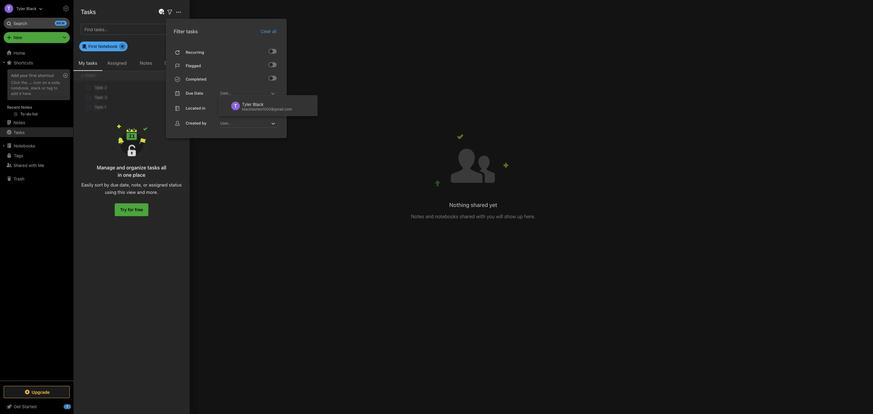 Task type: locate. For each thing, give the bounding box(es) containing it.
tasks up notebooks
[[13, 130, 25, 135]]

due for due dates
[[165, 60, 173, 66]]

1 vertical spatial all
[[161, 165, 166, 171]]

shared with me inside 'link'
[[13, 163, 44, 168]]

black
[[26, 6, 36, 11], [253, 102, 264, 107]]

click
[[11, 80, 20, 85]]

1 horizontal spatial here.
[[524, 214, 535, 220]]

1 horizontal spatial tyler
[[242, 102, 252, 107]]

1 horizontal spatial me
[[116, 9, 124, 16]]

me up find tasks… text field
[[116, 9, 124, 16]]

due
[[165, 60, 173, 66], [186, 91, 193, 96]]

using
[[105, 190, 116, 195]]

all up assigned
[[161, 165, 166, 171]]

0 horizontal spatial due
[[165, 60, 173, 66]]

shared
[[471, 202, 488, 209], [460, 214, 475, 220]]

1 vertical spatial black
[[253, 102, 264, 107]]

shared with me down tags button
[[13, 163, 44, 168]]

with down tags button
[[29, 163, 37, 168]]

icon
[[33, 80, 41, 85]]

filter tasks image
[[166, 8, 173, 16]]

tasks right settings "icon"
[[81, 8, 96, 15]]

0 horizontal spatial tasks
[[13, 130, 25, 135]]

will
[[496, 214, 503, 220]]

Find tasks… text field
[[82, 24, 168, 34]]

trash link
[[0, 174, 73, 184]]

tyler inside tyler black blacklashes1000@gmail.com
[[242, 102, 252, 107]]

or inside easily sort by due date, note, or assigned status using this view and more.
[[143, 182, 148, 188]]

tasks right organize
[[147, 165, 160, 171]]

trash
[[13, 176, 24, 182]]

shared down tags
[[13, 163, 27, 168]]

0 horizontal spatial in
[[118, 173, 122, 178]]

1 vertical spatial due
[[186, 91, 193, 96]]

and right "view"
[[137, 190, 145, 195]]

your
[[20, 73, 28, 78]]

try
[[120, 207, 127, 213]]

with
[[103, 9, 114, 16], [29, 163, 37, 168], [476, 214, 485, 220]]

notes left due dates
[[140, 60, 152, 66]]

or for tag
[[42, 86, 46, 91]]

0 horizontal spatial here.
[[23, 91, 32, 96]]

stack
[[31, 86, 41, 91]]

0 vertical spatial or
[[42, 86, 46, 91]]

here. inside the shared with me element
[[524, 214, 535, 220]]

tyler up search text box
[[16, 6, 25, 11]]

Account field
[[0, 2, 43, 15]]

shared with me
[[83, 9, 124, 16], [13, 163, 44, 168]]

Created by field
[[219, 119, 283, 128]]

2 vertical spatial tasks
[[147, 165, 160, 171]]

with left you at the bottom of page
[[476, 214, 485, 220]]

here.
[[23, 91, 32, 96], [524, 214, 535, 220]]

and inside the shared with me element
[[426, 214, 434, 220]]

1 vertical spatial and
[[137, 190, 145, 195]]

shared inside shared with me 'link'
[[13, 163, 27, 168]]

all
[[272, 29, 277, 34], [161, 165, 166, 171]]

0 vertical spatial tyler
[[16, 6, 25, 11]]

or up more.
[[143, 182, 148, 188]]

0 vertical spatial here.
[[23, 91, 32, 96]]

recurring image
[[269, 49, 273, 53]]

group containing add your first shortcut
[[0, 68, 73, 120]]

shared
[[83, 9, 102, 16], [13, 163, 27, 168]]

shared with me link
[[0, 161, 73, 170]]

2 vertical spatial with
[[476, 214, 485, 220]]

filter tasks
[[174, 29, 198, 34]]

notebooks
[[435, 214, 458, 220]]

me inside the shared with me element
[[116, 9, 124, 16]]

notes and notebooks shared with you will show up here.
[[411, 214, 535, 220]]

organize
[[126, 165, 146, 171]]

1 horizontal spatial tasks
[[147, 165, 160, 171]]

Search text field
[[8, 18, 65, 29]]

and left the notebooks on the bottom
[[426, 214, 434, 220]]

0 vertical spatial me
[[116, 9, 124, 16]]

by left due
[[104, 182, 109, 188]]

1 horizontal spatial shared with me
[[83, 9, 124, 16]]

notes inside notes button
[[140, 60, 152, 66]]

date,
[[120, 182, 130, 188]]

to
[[54, 86, 58, 91]]

2 vertical spatial and
[[426, 214, 434, 220]]

shared up notes and notebooks shared with you will show up here.
[[471, 202, 488, 209]]

you
[[487, 214, 495, 220]]

or inside icon on a note, notebook, stack or tag to add it here.
[[42, 86, 46, 91]]

view
[[126, 190, 136, 195]]

here. right it
[[23, 91, 32, 96]]

try for free
[[120, 207, 143, 213]]

easily sort by due date, note, or assigned status using this view and more.
[[81, 182, 182, 195]]

1 vertical spatial with
[[29, 163, 37, 168]]

black down date picker field
[[253, 102, 264, 107]]

due inside button
[[165, 60, 173, 66]]

add your first shortcut
[[11, 73, 54, 78]]

with up find tasks… text field
[[103, 9, 114, 16]]

notes inside notes 'link'
[[13, 120, 25, 125]]

more.
[[146, 190, 158, 195]]

note,
[[51, 80, 61, 85], [131, 182, 142, 188]]

0 horizontal spatial black
[[26, 6, 36, 11]]

started
[[22, 405, 37, 410]]

me down tags button
[[38, 163, 44, 168]]

1 vertical spatial note,
[[131, 182, 142, 188]]

all inside 'manage and organize tasks all in one place'
[[161, 165, 166, 171]]

tyler down date picker field
[[242, 102, 252, 107]]

1 vertical spatial tasks
[[13, 130, 25, 135]]

notes down "recent notes"
[[13, 120, 25, 125]]

Help and Learning task checklist field
[[0, 403, 73, 412]]

2 horizontal spatial tasks
[[186, 29, 198, 34]]

tasks inside button
[[13, 130, 25, 135]]

0 horizontal spatial tyler
[[16, 6, 25, 11]]

here. right up at the bottom right of page
[[524, 214, 535, 220]]

shortcuts
[[14, 60, 33, 65]]

1 horizontal spatial in
[[202, 106, 205, 111]]

shared with me element
[[73, 0, 873, 415]]

sort
[[95, 182, 103, 188]]

shortcuts button
[[0, 58, 73, 68]]

here. inside icon on a note, notebook, stack or tag to add it here.
[[23, 91, 32, 96]]

status
[[169, 182, 182, 188]]

1 vertical spatial me
[[38, 163, 44, 168]]

1 vertical spatial tyler
[[242, 102, 252, 107]]

and inside easily sort by due date, note, or assigned status using this view and more.
[[137, 190, 145, 195]]

tasks inside button
[[86, 60, 97, 66]]

tree
[[0, 48, 73, 381]]

1 horizontal spatial with
[[103, 9, 114, 16]]

by
[[202, 121, 207, 126], [104, 182, 109, 188]]

0 horizontal spatial by
[[104, 182, 109, 188]]

black up search text box
[[26, 6, 36, 11]]

due left dates
[[165, 60, 173, 66]]

home link
[[0, 48, 73, 58]]

notes
[[140, 60, 152, 66], [21, 105, 32, 110], [13, 120, 25, 125], [411, 214, 424, 220]]

notes inside the shared with me element
[[411, 214, 424, 220]]

free
[[135, 207, 143, 213]]

in
[[202, 106, 205, 111], [118, 173, 122, 178]]

or
[[42, 86, 46, 91], [143, 182, 148, 188]]

date…
[[220, 91, 231, 96]]

due
[[110, 182, 118, 188]]

1 vertical spatial shared
[[13, 163, 27, 168]]

and
[[116, 165, 125, 171], [137, 190, 145, 195], [426, 214, 434, 220]]

shared down the nothing shared yet
[[460, 214, 475, 220]]

0 horizontal spatial and
[[116, 165, 125, 171]]

created
[[186, 121, 201, 126]]

tyler inside 'field'
[[16, 6, 25, 11]]

note, up the to at the left top
[[51, 80, 61, 85]]

in right located
[[202, 106, 205, 111]]

in inside 'manage and organize tasks all in one place'
[[118, 173, 122, 178]]

new
[[56, 21, 65, 25]]

tyler black blacklashes1000@gmail.com
[[242, 102, 292, 112]]

my tasks button
[[73, 59, 102, 71]]

1 vertical spatial shared with me
[[13, 163, 44, 168]]

note, up "view"
[[131, 182, 142, 188]]

tasks
[[81, 8, 96, 15], [13, 130, 25, 135]]

0 vertical spatial all
[[272, 29, 277, 34]]

tyler
[[16, 6, 25, 11], [242, 102, 252, 107]]

tasks for filter tasks
[[186, 29, 198, 34]]

black inside 'field'
[[26, 6, 36, 11]]

notes right recent
[[21, 105, 32, 110]]

0 horizontal spatial shared
[[13, 163, 27, 168]]

nothing shared yet
[[449, 202, 497, 209]]

black for tyler black blacklashes1000@gmail.com
[[253, 102, 264, 107]]

recent
[[7, 105, 20, 110]]

user…
[[220, 121, 231, 126]]

and up the one on the top
[[116, 165, 125, 171]]

0 vertical spatial black
[[26, 6, 36, 11]]

0 horizontal spatial tasks
[[86, 60, 97, 66]]

a
[[48, 80, 50, 85]]

0 horizontal spatial or
[[42, 86, 46, 91]]

all inside button
[[272, 29, 277, 34]]

new button
[[4, 32, 70, 43]]

0 vertical spatial in
[[202, 106, 205, 111]]

group
[[0, 68, 73, 120]]

and for manage
[[116, 165, 125, 171]]

0 horizontal spatial shared with me
[[13, 163, 44, 168]]

nothing
[[449, 202, 469, 209]]

click to collapse image
[[71, 404, 76, 411]]

black inside tyler black blacklashes1000@gmail.com
[[253, 102, 264, 107]]

one
[[123, 173, 132, 178]]

or down on
[[42, 86, 46, 91]]

all right "clear"
[[272, 29, 277, 34]]

0 horizontal spatial note,
[[51, 80, 61, 85]]

1 horizontal spatial or
[[143, 182, 148, 188]]

and inside 'manage and organize tasks all in one place'
[[116, 165, 125, 171]]

my
[[79, 60, 85, 66]]

tasks right my
[[86, 60, 97, 66]]

0 vertical spatial note,
[[51, 80, 61, 85]]

1 horizontal spatial and
[[137, 190, 145, 195]]

7
[[66, 405, 68, 409]]

1 vertical spatial tasks
[[86, 60, 97, 66]]

1 horizontal spatial all
[[272, 29, 277, 34]]

assigned
[[149, 182, 168, 188]]

0 horizontal spatial all
[[161, 165, 166, 171]]

due for due date
[[186, 91, 193, 96]]

due dates
[[165, 60, 186, 66]]

in left the one on the top
[[118, 173, 122, 178]]

1 horizontal spatial due
[[186, 91, 193, 96]]

flagged image
[[269, 63, 273, 67]]

show
[[504, 214, 516, 220]]

1 vertical spatial by
[[104, 182, 109, 188]]

shared with me up find tasks… text field
[[83, 9, 124, 16]]

settings image
[[62, 5, 70, 12]]

0 horizontal spatial me
[[38, 163, 44, 168]]

due dates button
[[161, 59, 190, 71]]

tasks right filter
[[186, 29, 198, 34]]

1 vertical spatial or
[[143, 182, 148, 188]]

by right created
[[202, 121, 207, 126]]

0 vertical spatial by
[[202, 121, 207, 126]]

me
[[116, 9, 124, 16], [38, 163, 44, 168]]

notes button
[[132, 59, 161, 71]]

notes left the notebooks on the bottom
[[411, 214, 424, 220]]

1 vertical spatial in
[[118, 173, 122, 178]]

due left date
[[186, 91, 193, 96]]

0 vertical spatial and
[[116, 165, 125, 171]]

0 vertical spatial tasks
[[186, 29, 198, 34]]

1 horizontal spatial shared
[[83, 9, 102, 16]]

0 vertical spatial due
[[165, 60, 173, 66]]

shared right settings "icon"
[[83, 9, 102, 16]]

More actions and view options field
[[173, 8, 182, 16]]

1 horizontal spatial black
[[253, 102, 264, 107]]

2 horizontal spatial and
[[426, 214, 434, 220]]

note, inside icon on a note, notebook, stack or tag to add it here.
[[51, 80, 61, 85]]

1 horizontal spatial note,
[[131, 182, 142, 188]]

0 vertical spatial tasks
[[81, 8, 96, 15]]

0 horizontal spatial with
[[29, 163, 37, 168]]

note, inside easily sort by due date, note, or assigned status using this view and more.
[[131, 182, 142, 188]]

1 vertical spatial here.
[[524, 214, 535, 220]]



Task type: describe. For each thing, give the bounding box(es) containing it.
 Date picker field
[[219, 89, 283, 98]]

completed image
[[269, 76, 273, 80]]

assigned
[[107, 60, 127, 66]]

notes link
[[0, 118, 73, 128]]

up
[[517, 214, 523, 220]]

tags button
[[0, 151, 73, 161]]

get started
[[14, 405, 37, 410]]

tyler for tyler black blacklashes1000@gmail.com
[[242, 102, 252, 107]]

click the ...
[[11, 80, 32, 85]]

upgrade button
[[4, 387, 70, 399]]

new task image
[[158, 8, 165, 16]]

or for assigned
[[143, 182, 148, 188]]

notebooks link
[[0, 141, 73, 151]]

date
[[194, 91, 203, 96]]

located in
[[186, 106, 205, 111]]

black for tyler black
[[26, 6, 36, 11]]

me inside shared with me 'link'
[[38, 163, 44, 168]]

0 vertical spatial with
[[103, 9, 114, 16]]

shortcut
[[38, 73, 54, 78]]

clear all button
[[260, 28, 277, 35]]

tasks for my tasks
[[86, 60, 97, 66]]

tree containing home
[[0, 48, 73, 381]]

recurring
[[186, 50, 204, 55]]

tyler for tyler black
[[16, 6, 25, 11]]

home
[[13, 50, 25, 56]]

clear
[[261, 29, 271, 34]]

group inside tree
[[0, 68, 73, 120]]

tags
[[14, 153, 23, 158]]

on
[[42, 80, 47, 85]]

add
[[11, 73, 19, 78]]

it
[[19, 91, 22, 96]]

created by
[[186, 121, 207, 126]]

tasks button
[[0, 128, 73, 137]]

new search field
[[8, 18, 67, 29]]

notebooks
[[14, 143, 35, 149]]

my tasks
[[79, 60, 97, 66]]

0 vertical spatial shared
[[471, 202, 488, 209]]

expand notebooks image
[[2, 143, 6, 148]]

flagged
[[186, 63, 201, 68]]

and for notes
[[426, 214, 434, 220]]

try for free button
[[115, 204, 148, 217]]

icon on a note, notebook, stack or tag to add it here.
[[11, 80, 61, 96]]

0 vertical spatial shared with me
[[83, 9, 124, 16]]

place
[[133, 173, 145, 178]]

...
[[28, 80, 32, 85]]

recent notes
[[7, 105, 32, 110]]

for
[[128, 207, 134, 213]]

1 horizontal spatial tasks
[[81, 8, 96, 15]]

1 vertical spatial shared
[[460, 214, 475, 220]]

located
[[186, 106, 201, 111]]

tag
[[47, 86, 53, 91]]

blacklashes1000@gmail.com
[[242, 107, 292, 112]]

first notebook
[[88, 44, 118, 49]]

manage and organize tasks all in one place
[[97, 165, 166, 178]]

assigned button
[[102, 59, 132, 71]]

add
[[11, 91, 18, 96]]

notebook
[[98, 44, 118, 49]]

first
[[29, 73, 37, 78]]

1 horizontal spatial by
[[202, 121, 207, 126]]

manage
[[97, 165, 115, 171]]

get
[[14, 405, 21, 410]]

easily
[[81, 182, 93, 188]]

new
[[13, 35, 22, 40]]

by inside easily sort by due date, note, or assigned status using this view and more.
[[104, 182, 109, 188]]

this
[[118, 190, 125, 195]]

first notebook button
[[79, 41, 128, 51]]

more actions and view options image
[[175, 8, 182, 16]]

2 horizontal spatial with
[[476, 214, 485, 220]]

due date
[[186, 91, 203, 96]]

tasks inside 'manage and organize tasks all in one place'
[[147, 165, 160, 171]]

the
[[21, 80, 27, 85]]

notebook,
[[11, 86, 30, 91]]

Filter tasks field
[[166, 8, 173, 16]]

dates
[[174, 60, 186, 66]]

yet
[[489, 202, 497, 209]]

0 vertical spatial shared
[[83, 9, 102, 16]]

upgrade
[[32, 390, 50, 395]]

tyler black
[[16, 6, 36, 11]]

clear all
[[261, 29, 277, 34]]

completed
[[186, 77, 206, 82]]

filter
[[174, 29, 185, 34]]

first
[[88, 44, 97, 49]]

with inside 'link'
[[29, 163, 37, 168]]



Task type: vqa. For each thing, say whether or not it's contained in the screenshot.
the bottommost tab list
no



